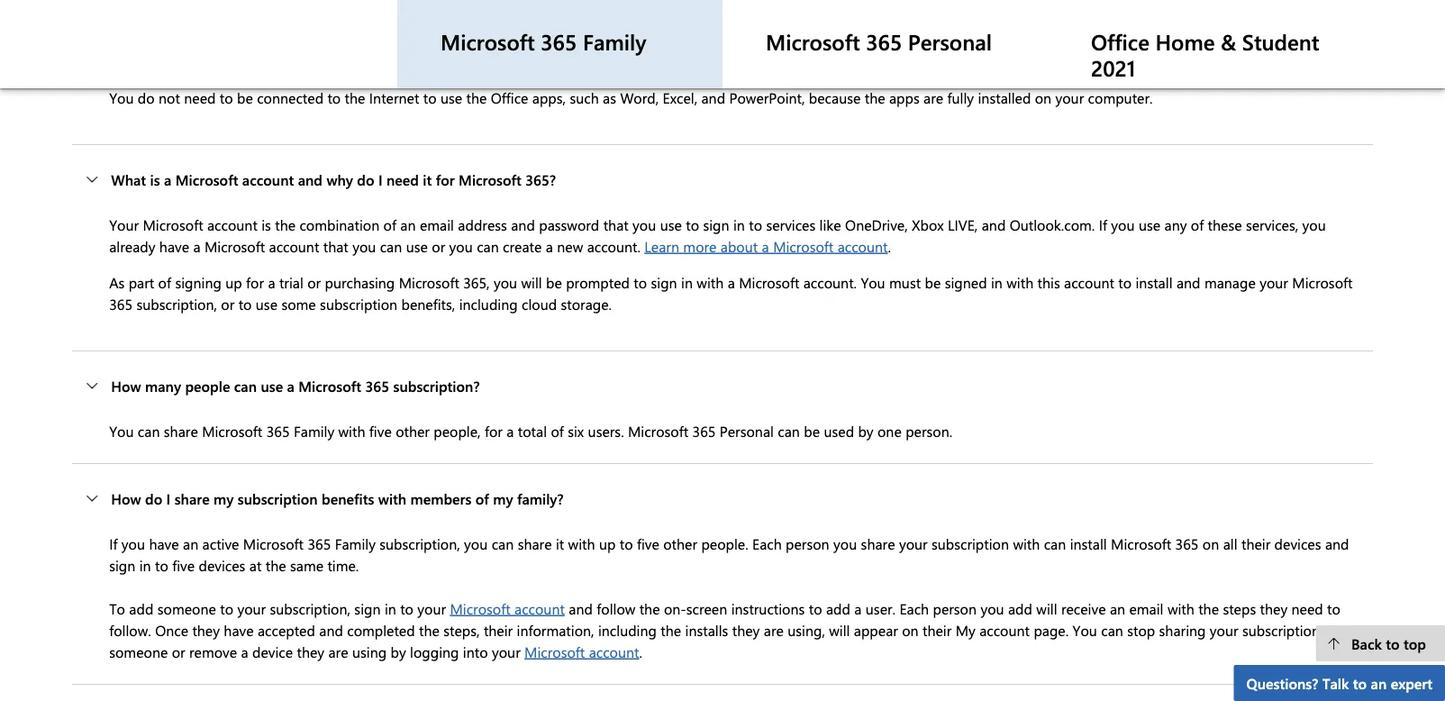 Task type: locate. For each thing, give the bounding box(es) containing it.
0 vertical spatial new
[[1091, 30, 1117, 50]]

0 horizontal spatial apps
[[178, 30, 208, 50]]

1 horizontal spatial up
[[599, 534, 616, 553]]

account inside and follow the on-screen instructions to add a user. each person you add will receive an email with the steps they need to follow. once they have accepted and completed the steps, their information, including the installs they are using, will appear on their my account page. you can stop sharing your subscription with someone or remove a device they are using by logging into your
[[980, 620, 1030, 640]]

1 add from the left
[[129, 599, 154, 618]]

0 horizontal spatial five
[[172, 556, 195, 575]]

personal
[[908, 27, 992, 56], [720, 421, 774, 441]]

365 up same
[[308, 534, 331, 553]]

by inside and follow the on-screen instructions to add a user. each person you add will receive an email with the steps they need to follow. once they have accepted and completed the steps, their information, including the installs they are using, will appear on their my account page. you can stop sharing your subscription with someone or remove a device they are using by logging into your
[[391, 642, 406, 661]]

purchasing
[[325, 273, 395, 292]]

0 horizontal spatial are
[[328, 642, 348, 661]]

0 horizontal spatial other
[[396, 421, 430, 441]]

to left "some"
[[239, 294, 252, 314]]

family inside if you have an active microsoft 365 family subscription, you can share it with up to five other people. each person you share your subscription with can install microsoft 365 on all their devices and sign in to five devices at the same time.
[[335, 534, 376, 553]]

share inside dropdown button
[[175, 489, 210, 508]]

1 how from the top
[[111, 376, 141, 396]]

1 vertical spatial person
[[933, 599, 977, 618]]

2 vertical spatial need
[[1292, 599, 1324, 618]]

1 horizontal spatial five
[[369, 421, 392, 441]]

including inside as part of signing up for a trial or purchasing microsoft 365, you will be prompted to sign in with a microsoft account. you must be signed in with this account to install and manage your microsoft 365 subscription, or to use some subscription benefits, including cloud storage.
[[459, 294, 518, 314]]

365 down as
[[109, 294, 133, 314]]

office down means
[[491, 88, 529, 107]]

can
[[612, 30, 635, 50], [380, 237, 402, 256], [477, 237, 499, 256], [234, 376, 257, 396], [138, 421, 160, 441], [778, 421, 800, 441], [492, 534, 514, 553], [1044, 534, 1066, 553], [1102, 620, 1124, 640]]

2 vertical spatial family
[[335, 534, 376, 553]]

2 horizontal spatial internet
[[1182, 8, 1232, 28]]

your microsoft account is the combination of an email address and password that you use to sign in to services like onedrive, xbox live, and outlook.com. if you use any of these services, you already have a microsoft account that you can use or you can create a new account.
[[109, 215, 1327, 256]]

1 horizontal spatial i
[[378, 170, 383, 189]]

into down steps,
[[463, 642, 488, 661]]

2 connect from the left
[[1085, 8, 1136, 28]]

add
[[129, 599, 154, 618], [826, 599, 851, 618], [1009, 599, 1033, 618]]

used
[[824, 421, 854, 441]]

more
[[683, 237, 717, 256]]

many
[[145, 376, 181, 396]]

are down instructions
[[764, 620, 784, 640]]

0 horizontal spatial email
[[420, 215, 454, 234]]

need inside dropdown button
[[387, 170, 419, 189]]

an inside your microsoft account is the combination of an email address and password that you use to sign in to services like onedrive, xbox live, and outlook.com. if you use any of these services, you already have a microsoft account that you can use or you can create a new account.
[[400, 215, 416, 234]]

their right all
[[1242, 534, 1271, 553]]

they down instructions
[[733, 620, 760, 640]]

2 horizontal spatial if
[[1099, 215, 1108, 234]]

including down '365,'
[[459, 294, 518, 314]]

family up as
[[583, 27, 647, 56]]

on left all
[[1203, 534, 1220, 553]]

0 horizontal spatial not
[[159, 88, 180, 107]]

a left total
[[507, 421, 514, 441]]

will inside as part of signing up for a trial or purchasing microsoft 365, you will be prompted to sign in with a microsoft account. you must be signed in with this account to install and manage your microsoft 365 subscription, or to use some subscription benefits, including cloud storage.
[[521, 273, 542, 292]]

to right this on the right top
[[1119, 273, 1132, 292]]

use inside as part of signing up for a trial or purchasing microsoft 365, you will be prompted to sign in with a microsoft account. you must be signed in with this account to install and manage your microsoft 365 subscription, or to use some subscription benefits, including cloud storage.
[[256, 294, 278, 314]]

1 horizontal spatial create
[[1048, 30, 1087, 50]]

use
[[441, 88, 462, 107], [660, 215, 682, 234], [1139, 215, 1161, 234], [406, 237, 428, 256], [256, 294, 278, 314], [261, 376, 283, 396]]

1 horizontal spatial apps
[[890, 88, 920, 107]]

0 horizontal spatial account.
[[587, 237, 641, 256]]

0 vertical spatial including
[[459, 294, 518, 314]]

already
[[109, 237, 155, 256]]

email inside and follow the on-screen instructions to add a user. each person you add will receive an email with the steps they need to follow. once they have accepted and completed the steps, their information, including the installs they are using, will appear on their my account page. you can stop sharing your subscription with someone or remove a device they are using by logging into your
[[1130, 599, 1164, 618]]

2 horizontal spatial need
[[1292, 599, 1324, 618]]

can inside dropdown button
[[234, 376, 257, 396]]

instructions
[[732, 599, 805, 618]]

is
[[150, 170, 160, 189], [262, 215, 271, 234]]

1 horizontal spatial at
[[1235, 8, 1248, 28]]

1 horizontal spatial other
[[664, 534, 698, 553]]

at
[[1235, 8, 1248, 28], [249, 556, 262, 575]]

reactivate
[[1178, 30, 1240, 50]]

like
[[820, 215, 842, 234]]

how inside dropdown button
[[111, 376, 141, 396]]

will left go
[[212, 30, 233, 50]]

add left receive
[[1009, 599, 1033, 618]]

subscription,
[[137, 294, 217, 314], [380, 534, 460, 553], [270, 599, 351, 618]]

email inside your microsoft account is the combination of an email address and password that you use to sign in to services like onedrive, xbox live, and outlook.com. if you use any of these services, you already have a microsoft account that you can use or you can create a new account.
[[420, 215, 454, 234]]

how do i share my subscription benefits with members of my family?
[[111, 489, 564, 508]]

0 vertical spatial it
[[423, 170, 432, 189]]

an inside if you have an active microsoft 365 family subscription, you can share it with up to five other people. each person you share your subscription with can install microsoft 365 on all their devices and sign in to five devices at the same time.
[[183, 534, 198, 553]]

in up about
[[734, 215, 745, 234]]

documents down "upgrades."
[[956, 30, 1027, 50]]

need
[[184, 88, 216, 107], [387, 170, 419, 189], [1292, 599, 1324, 618]]

apps, left such
[[533, 88, 566, 107]]

0 horizontal spatial if
[[109, 534, 118, 553]]

up inside if you have an active microsoft 365 family subscription, you can share it with up to five other people. each person you share your subscription with can install microsoft 365 on all their devices and sign in to five devices at the same time.
[[599, 534, 616, 553]]

install inside if you have an active microsoft 365 family subscription, you can share it with up to five other people. each person you share your subscription with can install microsoft 365 on all their devices and sign in to five devices at the same time.
[[1070, 534, 1107, 553]]

internet.
[[218, 52, 271, 71]]

cannot
[[855, 30, 899, 50]]

microsoft
[[575, 8, 635, 28], [441, 27, 535, 56], [766, 27, 860, 56], [176, 170, 238, 189], [459, 170, 522, 189], [143, 215, 203, 234], [205, 237, 265, 256], [773, 237, 834, 256], [399, 273, 459, 292], [739, 273, 800, 292], [1293, 273, 1353, 292], [299, 376, 361, 396], [202, 421, 263, 441], [628, 421, 689, 441], [243, 534, 304, 553], [1111, 534, 1172, 553], [450, 599, 511, 618], [525, 642, 585, 661]]

each right people.
[[753, 534, 782, 553]]

0 vertical spatial office
[[1091, 27, 1150, 56]]

other
[[396, 421, 430, 441], [664, 534, 698, 553]]

1 my from the left
[[214, 489, 234, 508]]

365 inside you should also connect to the internet regularly to keep your version of microsoft 365 up to date and to benefit from automatic upgrades. if you do not connect to the internet at least every 31 days, your apps will go into reduced functionality mode, which means that you can view or print your documents but cannot edit the documents or create new ones. to reactivate your apps, simply reconnect to the internet.
[[639, 8, 663, 28]]

sign down learn
[[651, 273, 677, 292]]

you inside you should also connect to the internet regularly to keep your version of microsoft 365 up to date and to benefit from automatic upgrades. if you do not connect to the internet at least every 31 days, your apps will go into reduced functionality mode, which means that you can view or print your documents but cannot edit the documents or create new ones. to reactivate your apps, simply reconnect to the internet.
[[109, 8, 134, 28]]

up right the signing
[[226, 273, 242, 292]]

0 horizontal spatial office
[[491, 88, 529, 107]]

2 vertical spatial if
[[109, 534, 118, 553]]

part
[[129, 273, 154, 292]]

time.
[[328, 556, 359, 575]]

1 vertical spatial that
[[604, 215, 629, 234]]

is left combination
[[262, 215, 271, 234]]

1 vertical spatial apps
[[890, 88, 920, 107]]

have left active
[[149, 534, 179, 553]]

top
[[1404, 634, 1427, 653]]

1 horizontal spatial my
[[493, 489, 513, 508]]

have up remove
[[224, 620, 254, 640]]

five up once
[[172, 556, 195, 575]]

1 horizontal spatial .
[[888, 237, 891, 256]]

2 vertical spatial for
[[485, 421, 503, 441]]

will inside you should also connect to the internet regularly to keep your version of microsoft 365 up to date and to benefit from automatic upgrades. if you do not connect to the internet at least every 31 days, your apps will go into reduced functionality mode, which means that you can view or print your documents but cannot edit the documents or create new ones. to reactivate your apps, simply reconnect to the internet.
[[212, 30, 233, 50]]

a inside dropdown button
[[164, 170, 172, 189]]

be right must
[[925, 273, 941, 292]]

subscription inside dropdown button
[[238, 489, 318, 508]]

that inside you should also connect to the internet regularly to keep your version of microsoft 365 up to date and to benefit from automatic upgrades. if you do not connect to the internet at least every 31 days, your apps will go into reduced functionality mode, which means that you can view or print your documents but cannot edit the documents or create new ones. to reactivate your apps, simply reconnect to the internet.
[[556, 30, 581, 50]]

you should also connect to the internet regularly to keep your version of microsoft 365 up to date and to benefit from automatic upgrades. if you do not connect to the internet at least every 31 days, your apps will go into reduced functionality mode, which means that you can view or print your documents but cannot edit the documents or create new ones. to reactivate your apps, simply reconnect to the internet.
[[109, 8, 1355, 71]]

1 vertical spatial each
[[900, 599, 929, 618]]

you inside and follow the on-screen instructions to add a user. each person you add will receive an email with the steps they need to follow. once they have accepted and completed the steps, their information, including the installs they are using, will appear on their my account page. you can stop sharing your subscription with someone or remove a device they are using by logging into your
[[1073, 620, 1098, 640]]

1 horizontal spatial into
[[463, 642, 488, 661]]

other left people.
[[664, 534, 698, 553]]

0 vertical spatial apps
[[178, 30, 208, 50]]

you inside as part of signing up for a trial or purchasing microsoft 365, you will be prompted to sign in with a microsoft account. you must be signed in with this account to install and manage your microsoft 365 subscription, or to use some subscription benefits, including cloud storage.
[[861, 273, 886, 292]]

365 left subscription?
[[365, 376, 389, 396]]

0 vertical spatial personal
[[908, 27, 992, 56]]

subscription
[[320, 294, 398, 314], [238, 489, 318, 508], [932, 534, 1009, 553], [1243, 620, 1320, 640]]

not
[[1060, 8, 1081, 28], [159, 88, 180, 107]]

family
[[583, 27, 647, 56], [294, 421, 335, 441], [335, 534, 376, 553]]

0 vertical spatial microsoft account link
[[450, 599, 565, 618]]

0 vertical spatial at
[[1235, 8, 1248, 28]]

to
[[268, 8, 282, 28], [424, 8, 437, 28], [687, 8, 700, 28], [765, 8, 778, 28], [1140, 8, 1153, 28], [176, 52, 190, 71], [220, 88, 233, 107], [328, 88, 341, 107], [423, 88, 437, 107], [686, 215, 699, 234], [749, 215, 763, 234], [634, 273, 647, 292], [1119, 273, 1132, 292], [239, 294, 252, 314], [620, 534, 633, 553], [155, 556, 168, 575], [220, 599, 233, 618], [400, 599, 414, 618], [809, 599, 822, 618], [1328, 599, 1341, 618], [1386, 634, 1400, 653], [1354, 673, 1367, 693]]

3 add from the left
[[1009, 599, 1033, 618]]

0 horizontal spatial to
[[109, 599, 125, 618]]

1 horizontal spatial email
[[1130, 599, 1164, 618]]

word,
[[620, 88, 659, 107]]

it down family?
[[556, 534, 564, 553]]

have inside your microsoft account is the combination of an email address and password that you use to sign in to services like onedrive, xbox live, and outlook.com. if you use any of these services, you already have a microsoft account that you can use or you can create a new account.
[[159, 237, 189, 256]]

or inside your microsoft account is the combination of an email address and password that you use to sign in to services like onedrive, xbox live, and outlook.com. if you use any of these services, you already have a microsoft account that you can use or you can create a new account.
[[432, 237, 445, 256]]

0 vertical spatial five
[[369, 421, 392, 441]]

0 vertical spatial into
[[258, 30, 283, 50]]

that
[[556, 30, 581, 50], [604, 215, 629, 234], [323, 237, 349, 256]]

0 vertical spatial create
[[1048, 30, 1087, 50]]

share down family?
[[518, 534, 552, 553]]

as
[[109, 273, 125, 292]]

you for you should also connect to the internet regularly to keep your version of microsoft 365 up to date and to benefit from automatic upgrades. if you do not connect to the internet at least every 31 days, your apps will go into reduced functionality mode, which means that you can view or print your documents but cannot edit the documents or create new ones. to reactivate your apps, simply reconnect to the internet.
[[109, 8, 134, 28]]

you do not need to be connected to the internet to use the office apps, such as word, excel, and powerpoint, because the apps are fully installed on your computer.
[[109, 88, 1153, 107]]

you inside as part of signing up for a trial or purchasing microsoft 365, you will be prompted to sign in with a microsoft account. you must be signed in with this account to install and manage your microsoft 365 subscription, or to use some subscription benefits, including cloud storage.
[[494, 273, 517, 292]]

on
[[1035, 88, 1052, 107], [1203, 534, 1220, 553], [902, 620, 919, 640]]

0 horizontal spatial i
[[166, 489, 171, 508]]

the left same
[[266, 556, 286, 575]]

need inside and follow the on-screen instructions to add a user. each person you add will receive an email with the steps they need to follow. once they have accepted and completed the steps, their information, including the installs they are using, will appear on their my account page. you can stop sharing your subscription with someone or remove a device they are using by logging into your
[[1292, 599, 1324, 618]]

if inside your microsoft account is the combination of an email address and password that you use to sign in to services like onedrive, xbox live, and outlook.com. if you use any of these services, you already have a microsoft account that you can use or you can create a new account.
[[1099, 215, 1108, 234]]

each inside and follow the on-screen instructions to add a user. each person you add will receive an email with the steps they need to follow. once they have accepted and completed the steps, their information, including the installs they are using, will appear on their my account page. you can stop sharing your subscription with someone or remove a device they are using by logging into your
[[900, 599, 929, 618]]

a down "some"
[[287, 376, 295, 396]]

on inside and follow the on-screen instructions to add a user. each person you add will receive an email with the steps they need to follow. once they have accepted and completed the steps, their information, including the installs they are using, will appear on their my account page. you can stop sharing your subscription with someone or remove a device they are using by logging into your
[[902, 620, 919, 640]]

up
[[667, 8, 683, 28], [226, 273, 242, 292], [599, 534, 616, 553]]

microsoft account link
[[450, 599, 565, 618], [525, 642, 639, 661]]

email
[[420, 215, 454, 234], [1130, 599, 1164, 618]]

of left 'six'
[[551, 421, 564, 441]]

or right trial
[[308, 273, 321, 292]]

by down completed
[[391, 642, 406, 661]]

2 how from the top
[[111, 489, 141, 508]]

can inside you should also connect to the internet regularly to keep your version of microsoft 365 up to date and to benefit from automatic upgrades. if you do not connect to the internet at least every 31 days, your apps will go into reduced functionality mode, which means that you can view or print your documents but cannot edit the documents or create new ones. to reactivate your apps, simply reconnect to the internet.
[[612, 30, 635, 50]]

or down once
[[172, 642, 185, 661]]

1 vertical spatial apps,
[[533, 88, 566, 107]]

0 vertical spatial up
[[667, 8, 683, 28]]

account. inside your microsoft account is the combination of an email address and password that you use to sign in to services like onedrive, xbox live, and outlook.com. if you use any of these services, you already have a microsoft account that you can use or you can create a new account.
[[587, 237, 641, 256]]

to right talk
[[1354, 673, 1367, 693]]

they right steps
[[1261, 599, 1288, 618]]

1 vertical spatial subscription,
[[380, 534, 460, 553]]

1 vertical spatial on
[[1203, 534, 1220, 553]]

create inside you should also connect to the internet regularly to keep your version of microsoft 365 up to date and to benefit from automatic upgrades. if you do not connect to the internet at least every 31 days, your apps will go into reduced functionality mode, which means that you can view or print your documents but cannot edit the documents or create new ones. to reactivate your apps, simply reconnect to the internet.
[[1048, 30, 1087, 50]]

subscription up my
[[932, 534, 1009, 553]]

use left any
[[1139, 215, 1161, 234]]

account. up prompted
[[587, 237, 641, 256]]

each inside if you have an active microsoft 365 family subscription, you can share it with up to five other people. each person you share your subscription with can install microsoft 365 on all their devices and sign in to five devices at the same time.
[[753, 534, 782, 553]]

their inside if you have an active microsoft 365 family subscription, you can share it with up to five other people. each person you share your subscription with can install microsoft 365 on all their devices and sign in to five devices at the same time.
[[1242, 534, 1271, 553]]

1 horizontal spatial documents
[[956, 30, 1027, 50]]

in inside your microsoft account is the combination of an email address and password that you use to sign in to services like onedrive, xbox live, and outlook.com. if you use any of these services, you already have a microsoft account that you can use or you can create a new account.
[[734, 215, 745, 234]]

1 documents from the left
[[755, 30, 826, 50]]

1 horizontal spatial connect
[[1085, 8, 1136, 28]]

ones.
[[1121, 30, 1154, 50]]

in
[[734, 215, 745, 234], [681, 273, 693, 292], [991, 273, 1003, 292], [139, 556, 151, 575], [385, 599, 396, 618]]

devices
[[1275, 534, 1322, 553], [199, 556, 246, 575]]

that right password
[[604, 215, 629, 234]]

account.
[[587, 237, 641, 256], [804, 273, 857, 292]]

0 vertical spatial each
[[753, 534, 782, 553]]

connect up ones.
[[1085, 8, 1136, 28]]

2 horizontal spatial their
[[1242, 534, 1271, 553]]

connect
[[214, 8, 264, 28], [1085, 8, 1136, 28]]

have inside if you have an active microsoft 365 family subscription, you can share it with up to five other people. each person you share your subscription with can install microsoft 365 on all their devices and sign in to five devices at the same time.
[[149, 534, 179, 553]]

install up receive
[[1070, 534, 1107, 553]]

1 vertical spatial have
[[149, 534, 179, 553]]

my
[[214, 489, 234, 508], [493, 489, 513, 508]]

for inside what is a microsoft account and why do i need it for microsoft 365? dropdown button
[[436, 170, 455, 189]]

functionality
[[343, 30, 421, 50]]

into inside and follow the on-screen instructions to add a user. each person you add will receive an email with the steps they need to follow. once they have accepted and completed the steps, their information, including the installs they are using, will appear on their my account page. you can stop sharing your subscription with someone or remove a device they are using by logging into your
[[463, 642, 488, 661]]

of
[[558, 8, 571, 28], [384, 215, 397, 234], [1191, 215, 1204, 234], [158, 273, 171, 292], [551, 421, 564, 441], [476, 489, 489, 508]]

0 horizontal spatial personal
[[720, 421, 774, 441]]

create inside your microsoft account is the combination of an email address and password that you use to sign in to services like onedrive, xbox live, and outlook.com. if you use any of these services, you already have a microsoft account that you can use or you can create a new account.
[[503, 237, 542, 256]]

on inside if you have an active microsoft 365 family subscription, you can share it with up to five other people. each person you share your subscription with can install microsoft 365 on all their devices and sign in to five devices at the same time.
[[1203, 534, 1220, 553]]

share up active
[[175, 489, 210, 508]]

0 vertical spatial devices
[[1275, 534, 1322, 553]]

have
[[159, 237, 189, 256], [149, 534, 179, 553], [224, 620, 254, 640]]

to inside dropdown button
[[1354, 673, 1367, 693]]

1 vertical spatial account.
[[804, 273, 857, 292]]

go
[[237, 30, 254, 50]]

account. inside as part of signing up for a trial or purchasing microsoft 365, you will be prompted to sign in with a microsoft account. you must be signed in with this account to install and manage your microsoft 365 subscription, or to use some subscription benefits, including cloud storage.
[[804, 273, 857, 292]]

0 vertical spatial to
[[1158, 30, 1174, 50]]

to right ones.
[[1158, 30, 1174, 50]]

new inside your microsoft account is the combination of an email address and password that you use to sign in to services like onedrive, xbox live, and outlook.com. if you use any of these services, you already have a microsoft account that you can use or you can create a new account.
[[557, 237, 583, 256]]

1 horizontal spatial new
[[1091, 30, 1117, 50]]

do inside you should also connect to the internet regularly to keep your version of microsoft 365 up to date and to benefit from automatic upgrades. if you do not connect to the internet at least every 31 days, your apps will go into reduced functionality mode, which means that you can view or print your documents but cannot edit the documents or create new ones. to reactivate your apps, simply reconnect to the internet.
[[1039, 8, 1056, 28]]

1 vertical spatial personal
[[720, 421, 774, 441]]

internet up reduced
[[310, 8, 360, 28]]

to
[[1158, 30, 1174, 50], [109, 599, 125, 618]]

total
[[518, 421, 547, 441]]

follow.
[[109, 620, 151, 640]]

new down password
[[557, 237, 583, 256]]

the
[[286, 8, 306, 28], [1157, 8, 1178, 28], [931, 30, 952, 50], [194, 52, 214, 71], [345, 88, 365, 107], [466, 88, 487, 107], [865, 88, 886, 107], [275, 215, 296, 234], [266, 556, 286, 575], [640, 599, 660, 618], [1199, 599, 1219, 618], [419, 620, 440, 640], [661, 620, 682, 640]]

on-
[[664, 599, 687, 618]]

services,
[[1246, 215, 1299, 234]]

how inside dropdown button
[[111, 489, 141, 508]]

devices right all
[[1275, 534, 1322, 553]]

of right "part"
[[158, 273, 171, 292]]

2 vertical spatial on
[[902, 620, 919, 640]]

add left the user.
[[826, 599, 851, 618]]

their left my
[[923, 620, 952, 640]]

powerpoint,
[[730, 88, 805, 107]]

microsoft 365 family
[[441, 27, 647, 56]]

microsoft account link down information,
[[525, 642, 639, 661]]

0 horizontal spatial into
[[258, 30, 283, 50]]

1 horizontal spatial for
[[436, 170, 455, 189]]

benefits,
[[402, 294, 455, 314]]

to up ones.
[[1140, 8, 1153, 28]]

that right means
[[556, 30, 581, 50]]

if
[[999, 8, 1007, 28], [1099, 215, 1108, 234], [109, 534, 118, 553]]

remove
[[189, 642, 237, 661]]

for inside as part of signing up for a trial or purchasing microsoft 365, you will be prompted to sign in with a microsoft account. you must be signed in with this account to install and manage your microsoft 365 subscription, or to use some subscription benefits, including cloud storage.
[[246, 273, 264, 292]]

0 horizontal spatial my
[[214, 489, 234, 508]]

the left combination
[[275, 215, 296, 234]]

if inside if you have an active microsoft 365 family subscription, you can share it with up to five other people. each person you share your subscription with can install microsoft 365 on all their devices and sign in to five devices at the same time.
[[109, 534, 118, 553]]

2 horizontal spatial that
[[604, 215, 629, 234]]

0 horizontal spatial documents
[[755, 30, 826, 50]]

in inside if you have an active microsoft 365 family subscription, you can share it with up to five other people. each person you share your subscription with can install microsoft 365 on all their devices and sign in to five devices at the same time.
[[139, 556, 151, 575]]

2 horizontal spatial are
[[924, 88, 944, 107]]

by
[[858, 421, 874, 441], [391, 642, 406, 661]]

regularly
[[364, 8, 420, 28]]

documents down the benefit at the right of the page
[[755, 30, 826, 50]]

create down the address
[[503, 237, 542, 256]]

2021
[[1091, 53, 1136, 82]]

1 horizontal spatial each
[[900, 599, 929, 618]]

subscription down purchasing
[[320, 294, 398, 314]]

six
[[568, 421, 584, 441]]

2 vertical spatial up
[[599, 534, 616, 553]]

account right this on the right top
[[1065, 273, 1115, 292]]

your
[[476, 8, 504, 28], [145, 30, 174, 50], [722, 30, 751, 50], [1244, 30, 1272, 50], [1056, 88, 1084, 107], [1260, 273, 1289, 292], [899, 534, 928, 553], [237, 599, 266, 618], [418, 599, 446, 618], [1210, 620, 1239, 640], [492, 642, 521, 661]]

0 horizontal spatial it
[[423, 170, 432, 189]]

0 vertical spatial need
[[184, 88, 216, 107]]

email up stop in the right bottom of the page
[[1130, 599, 1164, 618]]

learn
[[645, 237, 680, 256]]

0 vertical spatial install
[[1136, 273, 1173, 292]]

how for how do i share my subscription benefits with members of my family?
[[111, 489, 141, 508]]

2 horizontal spatial add
[[1009, 599, 1033, 618]]

the up logging
[[419, 620, 440, 640]]

of inside as part of signing up for a trial or purchasing microsoft 365, you will be prompted to sign in with a microsoft account. you must be signed in with this account to install and manage your microsoft 365 subscription, or to use some subscription benefits, including cloud storage.
[[158, 273, 171, 292]]

be left used
[[804, 421, 820, 441]]

install down any
[[1136, 273, 1173, 292]]

0 horizontal spatial that
[[323, 237, 349, 256]]

2 vertical spatial are
[[328, 642, 348, 661]]

the inside if you have an active microsoft 365 family subscription, you can share it with up to five other people. each person you share your subscription with can install microsoft 365 on all their devices and sign in to five devices at the same time.
[[266, 556, 286, 575]]

they
[[1261, 599, 1288, 618], [192, 620, 220, 640], [733, 620, 760, 640], [297, 642, 325, 661]]

to add someone to your subscription, sign in to your microsoft account
[[109, 599, 565, 618]]

it inside if you have an active microsoft 365 family subscription, you can share it with up to five other people. each person you share your subscription with can install microsoft 365 on all their devices and sign in to five devices at the same time.
[[556, 534, 564, 553]]

0 vertical spatial on
[[1035, 88, 1052, 107]]

subscription, down members
[[380, 534, 460, 553]]

same
[[290, 556, 324, 575]]

0 horizontal spatial connect
[[214, 8, 264, 28]]

internet down 'functionality'
[[369, 88, 419, 107]]

to up learn more about a microsoft account "link"
[[749, 215, 763, 234]]

0 vertical spatial i
[[378, 170, 383, 189]]

office up computer.
[[1091, 27, 1150, 56]]

0 vertical spatial apps,
[[1276, 30, 1310, 50]]

0 vertical spatial subscription,
[[137, 294, 217, 314]]

2 horizontal spatial on
[[1203, 534, 1220, 553]]

1 vertical spatial it
[[556, 534, 564, 553]]

subscription, inside as part of signing up for a trial or purchasing microsoft 365, you will be prompted to sign in with a microsoft account. you must be signed in with this account to install and manage your microsoft 365 subscription, or to use some subscription benefits, including cloud storage.
[[137, 294, 217, 314]]

2 horizontal spatial up
[[667, 8, 683, 28]]

an inside dropdown button
[[1371, 673, 1387, 693]]

0 horizontal spatial create
[[503, 237, 542, 256]]

xbox
[[912, 215, 944, 234]]

a
[[164, 170, 172, 189], [193, 237, 201, 256], [546, 237, 553, 256], [762, 237, 769, 256], [268, 273, 275, 292], [728, 273, 735, 292], [287, 376, 295, 396], [507, 421, 514, 441], [855, 599, 862, 618], [241, 642, 248, 661]]

with
[[697, 273, 724, 292], [1007, 273, 1034, 292], [338, 421, 365, 441], [378, 489, 407, 508], [568, 534, 595, 553], [1013, 534, 1040, 553], [1168, 599, 1195, 618], [1324, 620, 1351, 640]]

someone down follow.
[[109, 642, 168, 661]]

2 vertical spatial subscription,
[[270, 599, 351, 618]]

1 horizontal spatial by
[[858, 421, 874, 441]]

0 vertical spatial that
[[556, 30, 581, 50]]

each right the user.
[[900, 599, 929, 618]]

the right because
[[865, 88, 886, 107]]

their
[[1242, 534, 1271, 553], [484, 620, 513, 640], [923, 620, 952, 640]]

your inside if you have an active microsoft 365 family subscription, you can share it with up to five other people. each person you share your subscription with can install microsoft 365 on all their devices and sign in to five devices at the same time.
[[899, 534, 928, 553]]

365
[[639, 8, 663, 28], [541, 27, 577, 56], [866, 27, 902, 56], [109, 294, 133, 314], [365, 376, 389, 396], [266, 421, 290, 441], [693, 421, 716, 441], [308, 534, 331, 553], [1176, 534, 1199, 553]]

apps left fully
[[890, 88, 920, 107]]

each
[[753, 534, 782, 553], [900, 599, 929, 618]]

email left the address
[[420, 215, 454, 234]]

follow
[[597, 599, 636, 618]]

1 vertical spatial new
[[557, 237, 583, 256]]

it inside dropdown button
[[423, 170, 432, 189]]

0 vertical spatial someone
[[157, 599, 216, 618]]

1 horizontal spatial install
[[1136, 273, 1173, 292]]

what is a microsoft account and why do i need it for microsoft 365?
[[111, 170, 556, 189]]

family down how many people can use a microsoft 365 subscription?
[[294, 421, 335, 441]]

up inside you should also connect to the internet regularly to keep your version of microsoft 365 up to date and to benefit from automatic upgrades. if you do not connect to the internet at least every 31 days, your apps will go into reduced functionality mode, which means that you can view or print your documents but cannot edit the documents or create new ones. to reactivate your apps, simply reconnect to the internet.
[[667, 8, 683, 28]]

with inside how do i share my subscription benefits with members of my family? dropdown button
[[378, 489, 407, 508]]

new inside you should also connect to the internet regularly to keep your version of microsoft 365 up to date and to benefit from automatic upgrades. if you do not connect to the internet at least every 31 days, your apps will go into reduced functionality mode, which means that you can view or print your documents but cannot edit the documents or create new ones. to reactivate your apps, simply reconnect to the internet.
[[1091, 30, 1117, 50]]

at left least
[[1235, 8, 1248, 28]]

0 horizontal spatial new
[[557, 237, 583, 256]]

new
[[1091, 30, 1117, 50], [557, 237, 583, 256]]

1 horizontal spatial if
[[999, 8, 1007, 28]]

devices down active
[[199, 556, 246, 575]]

such
[[570, 88, 599, 107]]

1 vertical spatial email
[[1130, 599, 1164, 618]]

my left family?
[[493, 489, 513, 508]]

trial
[[279, 273, 304, 292]]

appear
[[854, 620, 898, 640]]

0 vertical spatial for
[[436, 170, 455, 189]]

steps,
[[444, 620, 480, 640]]



Task type: describe. For each thing, give the bounding box(es) containing it.
account up information,
[[515, 599, 565, 618]]

they down accepted
[[297, 642, 325, 661]]

365 inside as part of signing up for a trial or purchasing microsoft 365, you will be prompted to sign in with a microsoft account. you must be signed in with this account to install and manage your microsoft 365 subscription, or to use some subscription benefits, including cloud storage.
[[109, 294, 133, 314]]

1 horizontal spatial their
[[923, 620, 952, 640]]

back to top link
[[1316, 625, 1446, 662]]

date
[[704, 8, 733, 28]]

installed
[[978, 88, 1031, 107]]

1 horizontal spatial devices
[[1275, 534, 1322, 553]]

device
[[252, 642, 293, 661]]

how do i share my subscription benefits with members of my family? button
[[72, 465, 1373, 533]]

share down many
[[164, 421, 198, 441]]

to down 'mode,'
[[423, 88, 437, 107]]

the inside your microsoft account is the combination of an email address and password that you use to sign in to services like onedrive, xbox live, and outlook.com. if you use any of these services, you already have a microsoft account that you can use or you can create a new account.
[[275, 215, 296, 234]]

1 horizontal spatial subscription,
[[270, 599, 351, 618]]

subscription inside and follow the on-screen instructions to add a user. each person you add will receive an email with the steps they need to follow. once they have accepted and completed the steps, their information, including the installs they are using, will appear on their my account page. you can stop sharing your subscription with someone or remove a device they are using by logging into your
[[1243, 620, 1320, 640]]

into inside you should also connect to the internet regularly to keep your version of microsoft 365 up to date and to benefit from automatic upgrades. if you do not connect to the internet at least every 31 days, your apps will go into reduced functionality mode, which means that you can view or print your documents but cannot edit the documents or create new ones. to reactivate your apps, simply reconnect to the internet.
[[258, 30, 283, 50]]

apps, inside you should also connect to the internet regularly to keep your version of microsoft 365 up to date and to benefit from automatic upgrades. if you do not connect to the internet at least every 31 days, your apps will go into reduced functionality mode, which means that you can view or print your documents but cannot edit the documents or create new ones. to reactivate your apps, simply reconnect to the internet.
[[1276, 30, 1310, 50]]

1 vertical spatial are
[[764, 620, 784, 640]]

to right reconnect
[[176, 52, 190, 71]]

some
[[282, 294, 316, 314]]

a down password
[[546, 237, 553, 256]]

subscription inside as part of signing up for a trial or purchasing microsoft 365, you will be prompted to sign in with a microsoft account. you must be signed in with this account to install and manage your microsoft 365 subscription, or to use some subscription benefits, including cloud storage.
[[320, 294, 398, 314]]

2 add from the left
[[826, 599, 851, 618]]

to inside "link"
[[1386, 634, 1400, 653]]

a left device
[[241, 642, 248, 661]]

use down 'mode,'
[[441, 88, 462, 107]]

to up 'more'
[[686, 215, 699, 234]]

as
[[603, 88, 616, 107]]

mode,
[[425, 30, 465, 50]]

password
[[539, 215, 600, 234]]

including inside and follow the on-screen instructions to add a user. each person you add will receive an email with the steps they need to follow. once they have accepted and completed the steps, their information, including the installs they are using, will appear on their my account page. you can stop sharing your subscription with someone or remove a device they are using by logging into your
[[598, 620, 657, 640]]

share up the user.
[[861, 534, 895, 553]]

you for you do not need to be connected to the internet to use the office apps, such as word, excel, and powerpoint, because the apps are fully installed on your computer.
[[109, 88, 134, 107]]

the left &
[[1157, 8, 1178, 28]]

of inside how do i share my subscription benefits with members of my family? dropdown button
[[476, 489, 489, 508]]

an inside and follow the on-screen instructions to add a user. each person you add will receive an email with the steps they need to follow. once they have accepted and completed the steps, their information, including the installs they are using, will appear on their my account page. you can stop sharing your subscription with someone or remove a device they are using by logging into your
[[1110, 599, 1126, 618]]

1 vertical spatial .
[[639, 642, 643, 661]]

to down learn
[[634, 273, 647, 292]]

use inside dropdown button
[[261, 376, 283, 396]]

2 horizontal spatial for
[[485, 421, 503, 441]]

sign inside if you have an active microsoft 365 family subscription, you can share it with up to five other people. each person you share your subscription with can install microsoft 365 on all their devices and sign in to five devices at the same time.
[[109, 556, 136, 575]]

other inside if you have an active microsoft 365 family subscription, you can share it with up to five other people. each person you share your subscription with can install microsoft 365 on all their devices and sign in to five devices at the same time.
[[664, 534, 698, 553]]

account inside as part of signing up for a trial or purchasing microsoft 365, you will be prompted to sign in with a microsoft account. you must be signed in with this account to install and manage your microsoft 365 subscription, or to use some subscription benefits, including cloud storage.
[[1065, 273, 1115, 292]]

0 horizontal spatial their
[[484, 620, 513, 640]]

to right connected
[[328, 88, 341, 107]]

of right combination
[[384, 215, 397, 234]]

of inside you should also connect to the internet regularly to keep your version of microsoft 365 up to date and to benefit from automatic upgrades. if you do not connect to the internet at least every 31 days, your apps will go into reduced functionality mode, which means that you can view or print your documents but cannot edit the documents or create new ones. to reactivate your apps, simply reconnect to the internet.
[[558, 8, 571, 28]]

account inside dropdown button
[[242, 170, 294, 189]]

you can share microsoft 365 family with five other people, for a total of six users. microsoft 365 personal can be used by one person.
[[109, 421, 953, 441]]

a down about
[[728, 273, 735, 292]]

1 vertical spatial to
[[109, 599, 125, 618]]

0 horizontal spatial devices
[[199, 556, 246, 575]]

what is a microsoft account and why do i need it for microsoft 365? button
[[72, 145, 1373, 214]]

365 left edit
[[866, 27, 902, 56]]

365 left all
[[1176, 534, 1199, 553]]

is inside your microsoft account is the combination of an email address and password that you use to sign in to services like onedrive, xbox live, and outlook.com. if you use any of these services, you already have a microsoft account that you can use or you can create a new account.
[[262, 215, 271, 234]]

up inside as part of signing up for a trial or purchasing microsoft 365, you will be prompted to sign in with a microsoft account. you must be signed in with this account to install and manage your microsoft 365 subscription, or to use some subscription benefits, including cloud storage.
[[226, 273, 242, 292]]

to up once
[[155, 556, 168, 575]]

microsoft inside you should also connect to the internet regularly to keep your version of microsoft 365 up to date and to benefit from automatic upgrades. if you do not connect to the internet at least every 31 days, your apps will go into reduced functionality mode, which means that you can view or print your documents but cannot edit the documents or create new ones. to reactivate your apps, simply reconnect to the internet.
[[575, 8, 635, 28]]

0 vertical spatial .
[[888, 237, 891, 256]]

1 vertical spatial microsoft account link
[[525, 642, 639, 661]]

a left trial
[[268, 273, 275, 292]]

computer.
[[1088, 88, 1153, 107]]

i inside how do i share my subscription benefits with members of my family? dropdown button
[[166, 489, 171, 508]]

2 my from the left
[[493, 489, 513, 508]]

use up benefits,
[[406, 237, 428, 256]]

information,
[[517, 620, 594, 640]]

365 inside dropdown button
[[365, 376, 389, 396]]

365 down how many people can use a microsoft 365 subscription?
[[266, 421, 290, 441]]

also
[[185, 8, 210, 28]]

days,
[[109, 30, 141, 50]]

or up installed
[[1030, 30, 1044, 50]]

1 connect from the left
[[214, 8, 264, 28]]

the down "which"
[[466, 88, 487, 107]]

from
[[830, 8, 861, 28]]

have inside and follow the on-screen instructions to add a user. each person you add will receive an email with the steps they need to follow. once they have accepted and completed the steps, their information, including the installs they are using, will appear on their my account page. you can stop sharing your subscription with someone or remove a device they are using by logging into your
[[224, 620, 254, 640]]

the down the on-
[[661, 620, 682, 640]]

talk
[[1323, 673, 1350, 693]]

reconnect
[[109, 52, 172, 71]]

2 documents from the left
[[956, 30, 1027, 50]]

prompted
[[566, 273, 630, 292]]

not inside you should also connect to the internet regularly to keep your version of microsoft 365 up to date and to benefit from automatic upgrades. if you do not connect to the internet at least every 31 days, your apps will go into reduced functionality mode, which means that you can view or print your documents but cannot edit the documents or create new ones. to reactivate your apps, simply reconnect to the internet.
[[1060, 8, 1081, 28]]

once
[[155, 620, 188, 640]]

office inside office home & student 2021
[[1091, 27, 1150, 56]]

the left steps
[[1199, 599, 1219, 618]]

to left keep
[[424, 8, 437, 28]]

to left the benefit at the right of the page
[[765, 8, 778, 28]]

these
[[1208, 215, 1242, 234]]

365 up such
[[541, 27, 577, 56]]

will right using,
[[829, 620, 850, 640]]

account down onedrive,
[[838, 237, 888, 256]]

be up cloud storage.
[[546, 273, 562, 292]]

people,
[[434, 421, 481, 441]]

automatic
[[865, 8, 928, 28]]

0 vertical spatial family
[[583, 27, 647, 56]]

do inside what is a microsoft account and why do i need it for microsoft 365? dropdown button
[[357, 170, 375, 189]]

person inside if you have an active microsoft 365 family subscription, you can share it with up to five other people. each person you share your subscription with can install microsoft 365 on all their devices and sign in to five devices at the same time.
[[786, 534, 830, 553]]

the up reduced
[[286, 8, 306, 28]]

the left the on-
[[640, 599, 660, 618]]

to up using,
[[809, 599, 822, 618]]

to up print
[[687, 8, 700, 28]]

1 vertical spatial office
[[491, 88, 529, 107]]

which
[[469, 30, 506, 50]]

apps inside you should also connect to the internet regularly to keep your version of microsoft 365 up to date and to benefit from automatic upgrades. if you do not connect to the internet at least every 31 days, your apps will go into reduced functionality mode, which means that you can view or print your documents but cannot edit the documents or create new ones. to reactivate your apps, simply reconnect to the internet.
[[178, 30, 208, 50]]

person inside and follow the on-screen instructions to add a user. each person you add will receive an email with the steps they need to follow. once they have accepted and completed the steps, their information, including the installs they are using, will appear on their my account page. you can stop sharing your subscription with someone or remove a device they are using by logging into your
[[933, 599, 977, 618]]

how many people can use a microsoft 365 subscription? button
[[72, 352, 1373, 420]]

questions? talk to an expert
[[1247, 673, 1433, 693]]

and inside dropdown button
[[298, 170, 323, 189]]

to up follow
[[620, 534, 633, 553]]

any
[[1165, 215, 1187, 234]]

you for you can share microsoft 365 family with five other people, for a total of six users. microsoft 365 personal can be used by one person.
[[109, 421, 134, 441]]

subscription?
[[393, 376, 480, 396]]

learn more about a microsoft account .
[[645, 237, 891, 256]]

as part of signing up for a trial or purchasing microsoft 365, you will be prompted to sign in with a microsoft account. you must be signed in with this account to install and manage your microsoft 365 subscription, or to use some subscription benefits, including cloud storage.
[[109, 273, 1353, 314]]

using,
[[788, 620, 825, 640]]

subscription, inside if you have an active microsoft 365 family subscription, you can share it with up to five other people. each person you share your subscription with can install microsoft 365 on all their devices and sign in to five devices at the same time.
[[380, 534, 460, 553]]

microsoft account .
[[525, 642, 643, 661]]

31
[[1323, 8, 1338, 28]]

using
[[352, 642, 387, 661]]

&
[[1221, 27, 1237, 56]]

and inside you should also connect to the internet regularly to keep your version of microsoft 365 up to date and to benefit from automatic upgrades. if you do not connect to the internet at least every 31 days, your apps will go into reduced functionality mode, which means that you can view or print your documents but cannot edit the documents or create new ones. to reactivate your apps, simply reconnect to the internet.
[[737, 8, 761, 28]]

simply
[[1314, 30, 1355, 50]]

microsoft 365 personal
[[766, 27, 992, 56]]

a right about
[[762, 237, 769, 256]]

0 horizontal spatial apps,
[[533, 88, 566, 107]]

in down 'more'
[[681, 273, 693, 292]]

1 horizontal spatial internet
[[369, 88, 419, 107]]

upgrades.
[[932, 8, 995, 28]]

about
[[721, 237, 758, 256]]

family?
[[517, 489, 564, 508]]

signing
[[175, 273, 222, 292]]

learn more about a microsoft account link
[[645, 237, 888, 256]]

expert
[[1391, 673, 1433, 693]]

the down 'functionality'
[[345, 88, 365, 107]]

account down follow
[[589, 642, 639, 661]]

2 vertical spatial that
[[323, 237, 349, 256]]

account up the signing
[[207, 215, 258, 234]]

members
[[411, 489, 472, 508]]

one
[[878, 421, 902, 441]]

can inside and follow the on-screen instructions to add a user. each person you add will receive an email with the steps they need to follow. once they have accepted and completed the steps, their information, including the installs they are using, will appear on their my account page. you can stop sharing your subscription with someone or remove a device they are using by logging into your
[[1102, 620, 1124, 640]]

questions? talk to an expert button
[[1234, 665, 1446, 701]]

be down "internet."
[[237, 88, 253, 107]]

is inside dropdown button
[[150, 170, 160, 189]]

all
[[1224, 534, 1238, 553]]

of right any
[[1191, 215, 1204, 234]]

1 horizontal spatial personal
[[908, 27, 992, 56]]

reduced
[[287, 30, 339, 50]]

and inside as part of signing up for a trial or purchasing microsoft 365, you will be prompted to sign in with a microsoft account. you must be signed in with this account to install and manage your microsoft 365 subscription, or to use some subscription benefits, including cloud storage.
[[1177, 273, 1201, 292]]

manage
[[1205, 273, 1256, 292]]

sign up completed
[[355, 599, 381, 618]]

sign inside as part of signing up for a trial or purchasing microsoft 365, you will be prompted to sign in with a microsoft account. you must be signed in with this account to install and manage your microsoft 365 subscription, or to use some subscription benefits, including cloud storage.
[[651, 273, 677, 292]]

office home & student 2021
[[1091, 27, 1320, 82]]

or inside and follow the on-screen instructions to add a user. each person you add will receive an email with the steps they need to follow. once they have accepted and completed the steps, their information, including the installs they are using, will appear on their my account page. you can stop sharing your subscription with someone or remove a device they are using by logging into your
[[172, 642, 185, 661]]

do inside how do i share my subscription benefits with members of my family? dropdown button
[[145, 489, 162, 508]]

outlook.com.
[[1010, 215, 1095, 234]]

print
[[688, 30, 718, 50]]

edit
[[903, 30, 927, 50]]

a up the signing
[[193, 237, 201, 256]]

a left the user.
[[855, 599, 862, 618]]

your
[[109, 215, 139, 234]]

questions?
[[1247, 673, 1319, 693]]

you inside and follow the on-screen instructions to add a user. each person you add will receive an email with the steps they need to follow. once they have accepted and completed the steps, their information, including the installs they are using, will appear on their my account page. you can stop sharing your subscription with someone or remove a device they are using by logging into your
[[981, 599, 1005, 618]]

if you have an active microsoft 365 family subscription, you can share it with up to five other people. each person you share your subscription with can install microsoft 365 on all their devices and sign in to five devices at the same time.
[[109, 534, 1350, 575]]

back to top
[[1352, 634, 1427, 653]]

account up trial
[[269, 237, 319, 256]]

live,
[[948, 215, 978, 234]]

1 vertical spatial five
[[637, 534, 660, 553]]

users.
[[588, 421, 624, 441]]

to up "internet."
[[268, 8, 282, 28]]

to down "internet."
[[220, 88, 233, 107]]

home
[[1156, 27, 1215, 56]]

keep
[[441, 8, 472, 28]]

in up completed
[[385, 599, 396, 618]]

install inside as part of signing up for a trial or purchasing microsoft 365, you will be prompted to sign in with a microsoft account. you must be signed in with this account to install and manage your microsoft 365 subscription, or to use some subscription benefits, including cloud storage.
[[1136, 273, 1173, 292]]

my
[[956, 620, 976, 640]]

at inside if you have an active microsoft 365 family subscription, you can share it with up to five other people. each person you share your subscription with can install microsoft 365 on all their devices and sign in to five devices at the same time.
[[249, 556, 262, 575]]

the right edit
[[931, 30, 952, 50]]

installs
[[685, 620, 729, 640]]

the left "internet."
[[194, 52, 214, 71]]

to up back to top "link"
[[1328, 599, 1341, 618]]

address
[[458, 215, 507, 234]]

a inside dropdown button
[[287, 376, 295, 396]]

1 vertical spatial family
[[294, 421, 335, 441]]

steps
[[1223, 599, 1257, 618]]

at inside you should also connect to the internet regularly to keep your version of microsoft 365 up to date and to benefit from automatic upgrades. if you do not connect to the internet at least every 31 days, your apps will go into reduced functionality mode, which means that you can view or print your documents but cannot edit the documents or create new ones. to reactivate your apps, simply reconnect to the internet.
[[1235, 8, 1248, 28]]

will up page.
[[1037, 599, 1058, 618]]

to up remove
[[220, 599, 233, 618]]

2 vertical spatial five
[[172, 556, 195, 575]]

and inside if you have an active microsoft 365 family subscription, you can share it with up to five other people. each person you share your subscription with can install microsoft 365 on all their devices and sign in to five devices at the same time.
[[1326, 534, 1350, 553]]

microsoft inside dropdown button
[[299, 376, 361, 396]]

365,
[[463, 273, 490, 292]]

connected
[[257, 88, 324, 107]]

must
[[890, 273, 921, 292]]

or right view
[[671, 30, 684, 50]]

if inside you should also connect to the internet regularly to keep your version of microsoft 365 up to date and to benefit from automatic upgrades. if you do not connect to the internet at least every 31 days, your apps will go into reduced functionality mode, which means that you can view or print your documents but cannot edit the documents or create new ones. to reactivate your apps, simply reconnect to the internet.
[[999, 8, 1007, 28]]

user.
[[866, 599, 896, 618]]

why
[[327, 170, 353, 189]]

they up remove
[[192, 620, 220, 640]]

subscription inside if you have an active microsoft 365 family subscription, you can share it with up to five other people. each person you share your subscription with can install microsoft 365 on all their devices and sign in to five devices at the same time.
[[932, 534, 1009, 553]]

screen
[[687, 599, 728, 618]]

because
[[809, 88, 861, 107]]

view
[[639, 30, 667, 50]]

someone inside and follow the on-screen instructions to add a user. each person you add will receive an email with the steps they need to follow. once they have accepted and completed the steps, their information, including the installs they are using, will appear on their my account page. you can stop sharing your subscription with someone or remove a device they are using by logging into your
[[109, 642, 168, 661]]

sign inside your microsoft account is the combination of an email address and password that you use to sign in to services like onedrive, xbox live, and outlook.com. if you use any of these services, you already have a microsoft account that you can use or you can create a new account.
[[703, 215, 730, 234]]

sharing
[[1160, 620, 1206, 640]]

or down the signing
[[221, 294, 235, 314]]

this
[[1038, 273, 1061, 292]]

onedrive,
[[845, 215, 908, 234]]

365 down "how many people can use a microsoft 365 subscription?" dropdown button
[[693, 421, 716, 441]]

use up learn
[[660, 215, 682, 234]]

in right signed
[[991, 273, 1003, 292]]

0 vertical spatial are
[[924, 88, 944, 107]]

0 horizontal spatial internet
[[310, 8, 360, 28]]

how for how many people can use a microsoft 365 subscription?
[[111, 376, 141, 396]]

to inside you should also connect to the internet regularly to keep your version of microsoft 365 up to date and to benefit from automatic upgrades. if you do not connect to the internet at least every 31 days, your apps will go into reduced functionality mode, which means that you can view or print your documents but cannot edit the documents or create new ones. to reactivate your apps, simply reconnect to the internet.
[[1158, 30, 1174, 50]]

people.
[[702, 534, 749, 553]]

to up completed
[[400, 599, 414, 618]]

page.
[[1034, 620, 1069, 640]]

active
[[202, 534, 239, 553]]

version
[[508, 8, 554, 28]]



Task type: vqa. For each thing, say whether or not it's contained in the screenshot.
create inside the Your Microsoft Account Is The Combination Of An Email Address And Password That You Use To Sign In To Services Like Onedrive, Xbox Live, And Outlook.Com. If You Use Any Of These Services, You Already Have A Microsoft Account That You Can Use Or You Can Create A New Account.
yes



